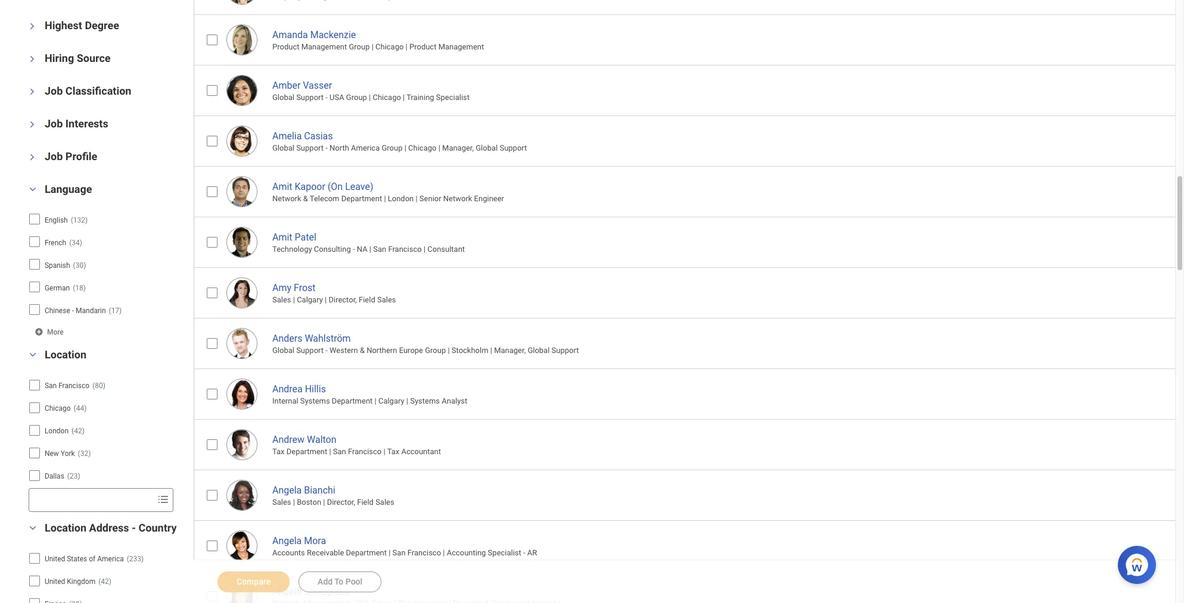 Task type: locate. For each thing, give the bounding box(es) containing it.
north
[[330, 144, 349, 153]]

technology
[[272, 245, 312, 254]]

& inside anders wahlström list item
[[360, 346, 365, 355]]

director, inside amy frost list item
[[329, 296, 357, 305]]

francisco down internal systems department   |   calgary   |   systems analyst
[[348, 448, 382, 457]]

1 systems from the left
[[300, 397, 330, 406]]

1 vertical spatial job
[[45, 117, 63, 130]]

angela up 'accounts'
[[272, 536, 302, 547]]

- left ar
[[523, 549, 525, 558]]

chevron down image left highest
[[28, 19, 36, 33]]

0 vertical spatial united
[[45, 556, 65, 564]]

united left kingdom
[[45, 578, 65, 587]]

chinese
[[45, 307, 70, 315]]

department up walton
[[332, 397, 373, 406]]

london inside amit kapoor (on leave) list item
[[388, 194, 414, 203]]

amit
[[272, 181, 292, 192], [272, 232, 292, 243]]

field down 'tax department   |   san francisco   |   tax accountant'
[[357, 498, 374, 507]]

field inside "angela bianchi" list item
[[357, 498, 374, 507]]

3 job from the top
[[45, 150, 63, 162]]

amber vasser list item
[[194, 65, 1184, 115]]

(42) right kingdom
[[98, 578, 111, 587]]

amber vasser link
[[272, 77, 332, 91]]

0 horizontal spatial management
[[301, 42, 347, 51]]

amy
[[272, 282, 291, 294]]

san inside angela mora list item
[[393, 549, 406, 558]]

2 vertical spatial chevron down image
[[26, 525, 40, 533]]

0 vertical spatial location
[[45, 349, 86, 361]]

1 horizontal spatial calgary
[[378, 397, 404, 406]]

group down mackenzie
[[349, 42, 370, 51]]

angela down 'accounts'
[[272, 586, 302, 598]]

san inside "amit patel" list item
[[373, 245, 386, 254]]

0 vertical spatial america
[[351, 144, 380, 153]]

group right europe
[[425, 346, 446, 355]]

sales down the angela bianchi
[[272, 498, 291, 507]]

chevron down image
[[28, 117, 36, 131], [26, 185, 40, 193], [26, 525, 40, 533]]

usa
[[330, 93, 344, 102]]

group inside amber vasser list item
[[346, 93, 367, 102]]

director, inside "angela bianchi" list item
[[327, 498, 355, 507]]

1 vertical spatial field
[[357, 498, 374, 507]]

job for job profile
[[45, 150, 63, 162]]

1 horizontal spatial london
[[388, 194, 414, 203]]

london up new york
[[45, 428, 69, 436]]

(18)
[[73, 284, 86, 292]]

chevron down image for job interests
[[28, 117, 36, 131]]

- inside amber vasser list item
[[326, 93, 328, 102]]

systems
[[300, 397, 330, 406], [410, 397, 440, 406]]

0 vertical spatial angela
[[272, 485, 302, 496]]

|
[[372, 42, 374, 51], [406, 42, 408, 51], [369, 93, 371, 102], [403, 93, 405, 102], [405, 144, 406, 153], [438, 144, 440, 153], [384, 194, 386, 203], [416, 194, 418, 203], [369, 245, 371, 254], [424, 245, 426, 254], [293, 296, 295, 305], [325, 296, 327, 305], [448, 346, 450, 355], [490, 346, 492, 355], [375, 397, 377, 406], [406, 397, 408, 406], [329, 448, 331, 457], [384, 448, 385, 457], [293, 498, 295, 507], [323, 498, 325, 507], [389, 549, 391, 558], [443, 549, 445, 558]]

united for united kingdom
[[45, 578, 65, 587]]

united states of america
[[45, 556, 124, 564]]

snodgrass
[[304, 586, 349, 598]]

product
[[272, 42, 299, 51], [409, 42, 437, 51]]

sales up "northern"
[[377, 296, 396, 305]]

1 vertical spatial director,
[[327, 498, 355, 507]]

chevron down image inside "location address - country" group
[[26, 525, 40, 533]]

(42) down (44)
[[72, 428, 85, 436]]

angela mora
[[272, 536, 326, 547]]

- for global support - western & northern europe group   |   stockholm   |   manager, global support
[[326, 346, 328, 355]]

1 amit from the top
[[272, 181, 292, 192]]

san inside location tree
[[45, 382, 57, 391]]

0 vertical spatial chevron down image
[[28, 117, 36, 131]]

2 vertical spatial angela
[[272, 586, 302, 598]]

job for job interests
[[45, 117, 63, 130]]

1 horizontal spatial systems
[[410, 397, 440, 406]]

classification
[[65, 84, 131, 97]]

united left the states
[[45, 556, 65, 564]]

london left senior
[[388, 194, 414, 203]]

- inside anders wahlström list item
[[326, 346, 328, 355]]

angela bianchi list item
[[194, 470, 1184, 521]]

2 vertical spatial job
[[45, 150, 63, 162]]

job down hiring
[[45, 84, 63, 97]]

network down kapoor
[[272, 194, 301, 203]]

1 vertical spatial chevron down image
[[26, 185, 40, 193]]

angela inside angela mora link
[[272, 536, 302, 547]]

support inside amber vasser list item
[[296, 93, 324, 102]]

(17)
[[109, 307, 122, 315]]

1 management from the left
[[301, 42, 347, 51]]

0 horizontal spatial america
[[97, 556, 124, 564]]

0 horizontal spatial london
[[45, 428, 69, 436]]

2 angela from the top
[[272, 536, 302, 547]]

2 amit from the top
[[272, 232, 292, 243]]

1 vertical spatial united
[[45, 578, 65, 587]]

amber
[[272, 80, 301, 91]]

global inside amber vasser list item
[[272, 93, 294, 102]]

list item
[[194, 0, 1184, 14]]

angela
[[272, 485, 302, 496], [272, 536, 302, 547], [272, 586, 302, 598]]

of
[[89, 556, 96, 564]]

0 horizontal spatial calgary
[[297, 296, 323, 305]]

(44)
[[74, 405, 87, 413]]

- inside "amit patel" list item
[[353, 245, 355, 254]]

support for vasser
[[296, 93, 324, 102]]

more
[[47, 328, 64, 336]]

(42)
[[72, 428, 85, 436], [98, 578, 111, 587]]

1 location from the top
[[45, 349, 86, 361]]

1 angela from the top
[[272, 485, 302, 496]]

job left "profile"
[[45, 150, 63, 162]]

field for amy frost
[[359, 296, 375, 305]]

1 horizontal spatial america
[[351, 144, 380, 153]]

chevron down image left job classification button
[[28, 84, 36, 99]]

0 vertical spatial job
[[45, 84, 63, 97]]

francisco left accounting
[[408, 549, 441, 558]]

field down 'technology consulting - na   |   san francisco   |   consultant'
[[359, 296, 375, 305]]

francisco left consultant
[[388, 245, 422, 254]]

network right senior
[[443, 194, 472, 203]]

- left the north
[[326, 144, 328, 153]]

chevron down image inside language group
[[26, 185, 40, 193]]

1 vertical spatial angela
[[272, 536, 302, 547]]

1 vertical spatial calgary
[[378, 397, 404, 406]]

product up "training"
[[409, 42, 437, 51]]

sales
[[272, 296, 291, 305], [377, 296, 396, 305], [272, 498, 291, 507], [376, 498, 394, 507]]

- for technology consulting - na   |   san francisco   |   consultant
[[353, 245, 355, 254]]

chicago left "training"
[[373, 93, 401, 102]]

- inside angela mora list item
[[523, 549, 525, 558]]

angela snodgrass link
[[272, 584, 349, 598]]

na
[[357, 245, 368, 254]]

mora
[[304, 536, 326, 547]]

calgary down "northern"
[[378, 397, 404, 406]]

0 vertical spatial london
[[388, 194, 414, 203]]

support for wahlström
[[296, 346, 324, 355]]

1 vertical spatial &
[[360, 346, 365, 355]]

language button
[[45, 183, 92, 195]]

amanda mackenzie link
[[272, 27, 356, 40]]

systems left the analyst in the left of the page
[[410, 397, 440, 406]]

0 vertical spatial amit
[[272, 181, 292, 192]]

san inside the andrew walton "list item"
[[333, 448, 346, 457]]

0 horizontal spatial product
[[272, 42, 299, 51]]

highest degree
[[45, 19, 119, 31]]

angela for angela bianchi
[[272, 485, 302, 496]]

location group
[[21, 348, 188, 513]]

1 horizontal spatial specialist
[[488, 549, 521, 558]]

group right usa
[[346, 93, 367, 102]]

1 network from the left
[[272, 194, 301, 203]]

amit inside amit kapoor (on leave) link
[[272, 181, 292, 192]]

1 vertical spatial (42)
[[98, 578, 111, 587]]

accountant
[[401, 448, 441, 457]]

amelia
[[272, 130, 302, 142]]

states
[[67, 556, 87, 564]]

department inside amit kapoor (on leave) list item
[[341, 194, 382, 203]]

america right the north
[[351, 144, 380, 153]]

(42) inside the 'location address - country' tree
[[98, 578, 111, 587]]

northern
[[367, 346, 397, 355]]

(23)
[[67, 473, 80, 481]]

0 horizontal spatial &
[[303, 194, 308, 203]]

kapoor
[[295, 181, 325, 192]]

director, up wahlström at left
[[329, 296, 357, 305]]

amit inside amit patel link
[[272, 232, 292, 243]]

language group
[[21, 182, 188, 339]]

0 vertical spatial manager,
[[442, 144, 474, 153]]

0 vertical spatial calgary
[[297, 296, 323, 305]]

0 vertical spatial field
[[359, 296, 375, 305]]

0 vertical spatial director,
[[329, 296, 357, 305]]

2 job from the top
[[45, 117, 63, 130]]

training
[[407, 93, 434, 102]]

department
[[341, 194, 382, 203], [332, 397, 373, 406], [287, 448, 327, 457], [346, 549, 387, 558]]

- inside amelia casias list item
[[326, 144, 328, 153]]

francisco inside "amit patel" list item
[[388, 245, 422, 254]]

- left country
[[132, 522, 136, 535]]

chicago up global support - usa group   |   chicago   |   training specialist
[[376, 42, 404, 51]]

1 horizontal spatial &
[[360, 346, 365, 355]]

0 horizontal spatial specialist
[[436, 93, 470, 102]]

job profile
[[45, 150, 97, 162]]

anders wahlström link
[[272, 331, 351, 344]]

1 vertical spatial manager,
[[494, 346, 526, 355]]

1 horizontal spatial tax
[[387, 448, 399, 457]]

chevron down image down "more" dropdown button
[[26, 351, 40, 360]]

(42) for london
[[72, 428, 85, 436]]

chicago left (44)
[[45, 405, 71, 413]]

department down andrew walton
[[287, 448, 327, 457]]

amit up technology
[[272, 232, 292, 243]]

- right chinese
[[72, 307, 74, 315]]

specialist
[[436, 93, 470, 102], [488, 549, 521, 558]]

2 location from the top
[[45, 522, 86, 535]]

field
[[359, 296, 375, 305], [357, 498, 374, 507]]

andrew walton list item
[[194, 419, 1184, 470]]

amit left kapoor
[[272, 181, 292, 192]]

0 horizontal spatial network
[[272, 194, 301, 203]]

0 horizontal spatial manager,
[[442, 144, 474, 153]]

ar
[[527, 549, 537, 558]]

job profile button
[[45, 150, 97, 162]]

2 united from the top
[[45, 578, 65, 587]]

calgary down the frost
[[297, 296, 323, 305]]

0 horizontal spatial systems
[[300, 397, 330, 406]]

andrea hillis link
[[272, 381, 326, 395]]

& right western on the left bottom of the page
[[360, 346, 365, 355]]

internal
[[272, 397, 298, 406]]

(42) inside location tree
[[72, 428, 85, 436]]

job left "interests"
[[45, 117, 63, 130]]

chevron down image inside location group
[[26, 351, 40, 360]]

0 vertical spatial &
[[303, 194, 308, 203]]

department down leave)
[[341, 194, 382, 203]]

specialist left ar
[[488, 549, 521, 558]]

walton
[[307, 434, 336, 446]]

0 vertical spatial (42)
[[72, 428, 85, 436]]

angela inside angela snodgrass link
[[272, 586, 302, 598]]

Search field
[[29, 490, 153, 512]]

location address - country group
[[21, 522, 188, 604]]

1 vertical spatial amit
[[272, 232, 292, 243]]

francisco
[[388, 245, 422, 254], [58, 382, 89, 391], [348, 448, 382, 457], [408, 549, 441, 558]]

global support - western & northern europe group   |   stockholm   |   manager, global support
[[272, 346, 579, 355]]

calgary inside the andrea hillis list item
[[378, 397, 404, 406]]

tax
[[272, 448, 285, 457], [387, 448, 399, 457]]

united
[[45, 556, 65, 564], [45, 578, 65, 587]]

sales   |   calgary   |   director, field sales
[[272, 296, 396, 305]]

angela bianchi link
[[272, 483, 335, 496]]

highest
[[45, 19, 82, 31]]

1 horizontal spatial product
[[409, 42, 437, 51]]

andrea hillis
[[272, 384, 326, 395]]

francisco inside the andrew walton "list item"
[[348, 448, 382, 457]]

tax left accountant
[[387, 448, 399, 457]]

spanish
[[45, 261, 70, 270]]

consultant
[[428, 245, 465, 254]]

- left na
[[353, 245, 355, 254]]

systems down hillis
[[300, 397, 330, 406]]

angela up boston
[[272, 485, 302, 496]]

london
[[388, 194, 414, 203], [45, 428, 69, 436]]

accounts receivable department   |   san francisco   |   accounting specialist - ar
[[272, 549, 537, 558]]

america inside the 'location address - country' tree
[[97, 556, 124, 564]]

degree
[[85, 19, 119, 31]]

leave)
[[345, 181, 373, 192]]

location for location address - country
[[45, 522, 86, 535]]

3 angela from the top
[[272, 586, 302, 598]]

1 horizontal spatial (42)
[[98, 578, 111, 587]]

field inside amy frost list item
[[359, 296, 375, 305]]

hiring
[[45, 52, 74, 64]]

1 job from the top
[[45, 84, 63, 97]]

2 tax from the left
[[387, 448, 399, 457]]

0 vertical spatial specialist
[[436, 93, 470, 102]]

chicago inside amelia casias list item
[[408, 144, 437, 153]]

management
[[301, 42, 347, 51], [438, 42, 484, 51]]

product management group   |   chicago   |   product management
[[272, 42, 484, 51]]

chevron down image left hiring
[[28, 52, 36, 66]]

america inside amelia casias list item
[[351, 144, 380, 153]]

1 horizontal spatial network
[[443, 194, 472, 203]]

- down wahlström at left
[[326, 346, 328, 355]]

amelia casias list item
[[194, 115, 1184, 166]]

tax down "andrew"
[[272, 448, 285, 457]]

- inside group
[[132, 522, 136, 535]]

1 vertical spatial america
[[97, 556, 124, 564]]

location up the states
[[45, 522, 86, 535]]

chevron down image
[[28, 19, 36, 33], [28, 52, 36, 66], [28, 84, 36, 99], [28, 150, 36, 164], [26, 351, 40, 360]]

1 horizontal spatial manager,
[[494, 346, 526, 355]]

product down amanda
[[272, 42, 299, 51]]

location down "more"
[[45, 349, 86, 361]]

amit patel link
[[272, 229, 316, 243]]

0 horizontal spatial (42)
[[72, 428, 85, 436]]

amber vasser
[[272, 80, 332, 91]]

department inside the andrew walton "list item"
[[287, 448, 327, 457]]

- left usa
[[326, 93, 328, 102]]

calgary inside amy frost list item
[[297, 296, 323, 305]]

1 united from the top
[[45, 556, 65, 564]]

chicago down "training"
[[408, 144, 437, 153]]

amanda
[[272, 29, 308, 40]]

amit for amit kapoor (on leave)
[[272, 181, 292, 192]]

group
[[349, 42, 370, 51], [346, 93, 367, 102], [382, 144, 403, 153], [425, 346, 446, 355]]

&
[[303, 194, 308, 203], [360, 346, 365, 355]]

0 horizontal spatial tax
[[272, 448, 285, 457]]

amit for amit patel
[[272, 232, 292, 243]]

america right the of
[[97, 556, 124, 564]]

- inside language tree
[[72, 307, 74, 315]]

1 horizontal spatial management
[[438, 42, 484, 51]]

global for amelia casias
[[272, 144, 294, 153]]

specialist right "training"
[[436, 93, 470, 102]]

& down kapoor
[[303, 194, 308, 203]]

1 vertical spatial london
[[45, 428, 69, 436]]

global for amber vasser
[[272, 93, 294, 102]]

director, down bianchi
[[327, 498, 355, 507]]

1 vertical spatial location
[[45, 522, 86, 535]]

francisco up (44)
[[58, 382, 89, 391]]

angela inside angela bianchi link
[[272, 485, 302, 496]]

location
[[45, 349, 86, 361], [45, 522, 86, 535]]

group inside anders wahlström list item
[[425, 346, 446, 355]]

1 vertical spatial specialist
[[488, 549, 521, 558]]

engineer
[[474, 194, 504, 203]]

chevron down image left job profile button
[[28, 150, 36, 164]]

department right receivable
[[346, 549, 387, 558]]

group up network & telecom department   |   london   |   senior network engineer on the left of the page
[[382, 144, 403, 153]]



Task type: describe. For each thing, give the bounding box(es) containing it.
2 network from the left
[[443, 194, 472, 203]]

(80)
[[92, 382, 105, 391]]

english
[[45, 216, 68, 224]]

angela mora list item
[[194, 521, 1184, 571]]

technology consulting - na   |   san francisco   |   consultant
[[272, 245, 465, 254]]

angela for angela snodgrass
[[272, 586, 302, 598]]

andrew walton link
[[272, 432, 336, 446]]

boston
[[297, 498, 321, 507]]

amit patel
[[272, 232, 316, 243]]

kingdom
[[67, 578, 95, 587]]

global for anders wahlström
[[272, 346, 294, 355]]

anders wahlström list item
[[194, 318, 1184, 369]]

angela snodgrass list item
[[194, 571, 1184, 604]]

(34)
[[69, 239, 82, 247]]

manager, inside amelia casias list item
[[442, 144, 474, 153]]

group inside the amanda mackenzie list item
[[349, 42, 370, 51]]

consulting
[[314, 245, 351, 254]]

(30)
[[73, 261, 86, 270]]

chinese - mandarin
[[45, 307, 106, 315]]

amanda mackenzie
[[272, 29, 356, 40]]

amelia casias link
[[272, 128, 333, 142]]

amanda mackenzie list item
[[194, 14, 1184, 65]]

york
[[61, 450, 75, 459]]

frost
[[294, 282, 316, 294]]

angela bianchi
[[272, 485, 335, 496]]

andrea hillis list item
[[194, 369, 1184, 419]]

mackenzie
[[310, 29, 356, 40]]

united for united states of america
[[45, 556, 65, 564]]

job classification button
[[45, 84, 131, 97]]

source
[[77, 52, 111, 64]]

andrew walton
[[272, 434, 336, 446]]

(132)
[[71, 216, 88, 224]]

new york
[[45, 450, 75, 459]]

director, for angela bianchi
[[327, 498, 355, 507]]

chevron down image for language
[[26, 185, 40, 193]]

french
[[45, 239, 66, 247]]

more button
[[35, 327, 65, 337]]

manager, inside anders wahlström list item
[[494, 346, 526, 355]]

dallas
[[45, 473, 64, 481]]

casias
[[304, 130, 333, 142]]

country
[[139, 522, 177, 535]]

vasser
[[303, 80, 332, 91]]

telecom
[[310, 194, 339, 203]]

location for "location" button
[[45, 349, 86, 361]]

job for job classification
[[45, 84, 63, 97]]

sales down amy
[[272, 296, 291, 305]]

francisco inside angela mora list item
[[408, 549, 441, 558]]

(42) for united kingdom
[[98, 578, 111, 587]]

anders
[[272, 333, 302, 344]]

highest degree button
[[45, 19, 119, 31]]

andrew
[[272, 434, 305, 446]]

chicago inside amber vasser list item
[[373, 93, 401, 102]]

2 management from the left
[[438, 42, 484, 51]]

global support - usa group   |   chicago   |   training specialist
[[272, 93, 470, 102]]

department inside angela mora list item
[[346, 549, 387, 558]]

(233)
[[127, 556, 144, 564]]

new
[[45, 450, 59, 459]]

accounting
[[447, 549, 486, 558]]

mandarin
[[76, 307, 106, 315]]

amy frost list item
[[194, 267, 1184, 318]]

department inside the andrea hillis list item
[[332, 397, 373, 406]]

san francisco
[[45, 382, 89, 391]]

support for casias
[[296, 144, 324, 153]]

amit kapoor (on leave) list item
[[194, 166, 1184, 217]]

francisco inside location tree
[[58, 382, 89, 391]]

amit patel list item
[[194, 217, 1184, 267]]

(on
[[328, 181, 343, 192]]

chevron down image for job profile
[[28, 150, 36, 164]]

anders wahlström
[[272, 333, 351, 344]]

chevron down image for highest degree
[[28, 19, 36, 33]]

hillis
[[305, 384, 326, 395]]

job classification
[[45, 84, 131, 97]]

2 systems from the left
[[410, 397, 440, 406]]

location address - country button
[[45, 522, 177, 535]]

tax department   |   san francisco   |   tax accountant
[[272, 448, 441, 457]]

amy frost
[[272, 282, 316, 294]]

angela for angela mora
[[272, 536, 302, 547]]

sales   |   boston   |   director, field sales
[[272, 498, 394, 507]]

patel
[[295, 232, 316, 243]]

1 product from the left
[[272, 42, 299, 51]]

andrea
[[272, 384, 303, 395]]

wahlström
[[305, 333, 351, 344]]

language tree
[[29, 210, 173, 320]]

hiring source button
[[45, 52, 111, 64]]

chevron down image for location
[[26, 351, 40, 360]]

london inside location tree
[[45, 428, 69, 436]]

director, for amy frost
[[329, 296, 357, 305]]

amit kapoor (on leave)
[[272, 181, 373, 192]]

location address - country tree
[[29, 549, 173, 604]]

global support - north america group   |   chicago   |   manager, global support
[[272, 144, 527, 153]]

2 product from the left
[[409, 42, 437, 51]]

senior
[[420, 194, 441, 203]]

stockholm
[[452, 346, 488, 355]]

angela mora link
[[272, 533, 326, 547]]

amit kapoor (on leave) link
[[272, 179, 373, 192]]

chevron down image for hiring source
[[28, 52, 36, 66]]

& inside amit kapoor (on leave) list item
[[303, 194, 308, 203]]

(32)
[[78, 450, 91, 459]]

location button
[[45, 349, 86, 361]]

sales up accounts receivable department   |   san francisco   |   accounting specialist - ar
[[376, 498, 394, 507]]

interests
[[65, 117, 108, 130]]

chicago inside the amanda mackenzie list item
[[376, 42, 404, 51]]

group inside amelia casias list item
[[382, 144, 403, 153]]

specialist inside amber vasser list item
[[436, 93, 470, 102]]

location tree
[[29, 376, 173, 513]]

internal systems department   |   calgary   |   systems analyst
[[272, 397, 467, 406]]

chevron down image for location address - country
[[26, 525, 40, 533]]

specialist inside angela mora list item
[[488, 549, 521, 558]]

receivable
[[307, 549, 344, 558]]

- for location address - country
[[132, 522, 136, 535]]

address
[[89, 522, 129, 535]]

prompts image
[[156, 493, 170, 507]]

field for angela bianchi
[[357, 498, 374, 507]]

german
[[45, 284, 70, 292]]

hiring source
[[45, 52, 111, 64]]

chevron down image for job classification
[[28, 84, 36, 99]]

- for global support - north america group   |   chicago   |   manager, global support
[[326, 144, 328, 153]]

accounts
[[272, 549, 305, 558]]

language
[[45, 183, 92, 195]]

chicago inside location tree
[[45, 405, 71, 413]]

location address - country
[[45, 522, 177, 535]]

amy frost link
[[272, 280, 316, 294]]

bianchi
[[304, 485, 335, 496]]

- for global support - usa group   |   chicago   |   training specialist
[[326, 93, 328, 102]]

1 tax from the left
[[272, 448, 285, 457]]

western
[[330, 346, 358, 355]]



Task type: vqa. For each thing, say whether or not it's contained in the screenshot.
Chicago inside the Location Tree
yes



